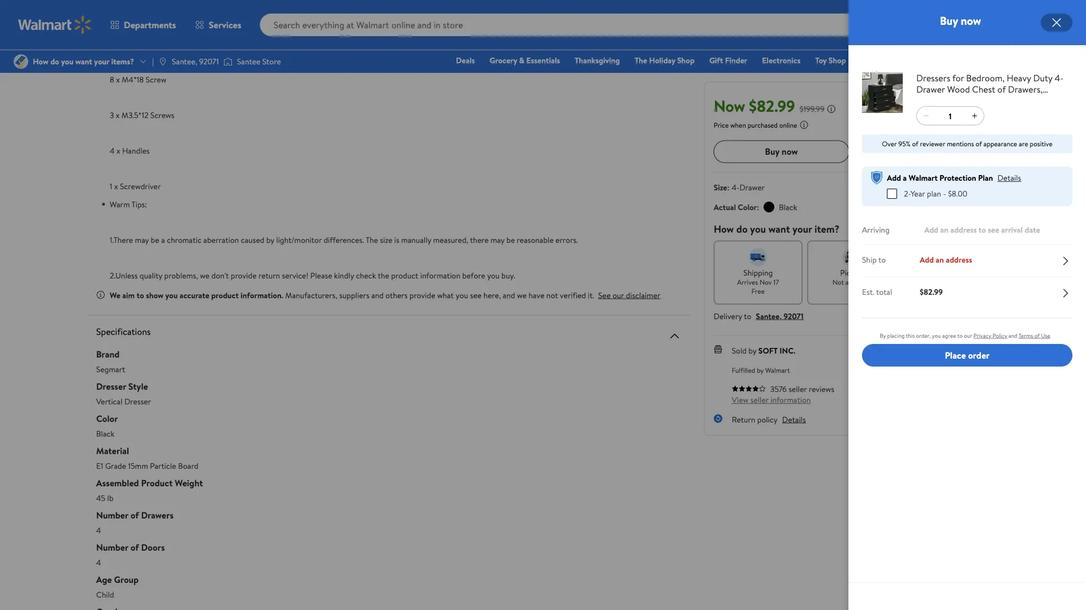 Task type: vqa. For each thing, say whether or not it's contained in the screenshot.
the "Grade"
yes



Task type: describe. For each thing, give the bounding box(es) containing it.
3576 seller reviews
[[770, 384, 834, 395]]

selections
[[955, 181, 989, 192]]

return
[[258, 270, 280, 281]]

you right 'show'
[[165, 290, 178, 301]]

ship
[[862, 254, 877, 265]]

1 horizontal spatial the
[[635, 55, 647, 66]]

by
[[880, 332, 886, 340]]

see inside buy now dialog
[[988, 225, 999, 236]]

screwdriver
[[120, 181, 161, 192]]

3
[[110, 110, 114, 121]]

1 vertical spatial 4
[[96, 525, 101, 536]]

not for pickup
[[833, 278, 844, 287]]

see our disclaimer button
[[598, 290, 661, 301]]

warm
[[110, 199, 130, 210]]

add an address to see arrival date
[[924, 225, 1040, 236]]

cart
[[928, 145, 944, 158]]

this
[[906, 332, 915, 340]]

toy
[[815, 55, 827, 66]]

aim
[[122, 290, 135, 301]]

$82.99 inside buy now dialog
[[920, 287, 943, 298]]

view seller information link
[[732, 395, 811, 406]]

0 horizontal spatial $82.99
[[749, 95, 795, 117]]

electronics link
[[757, 54, 806, 66]]

return
[[732, 414, 755, 425]]

appearance
[[984, 139, 1017, 149]]

purchased
[[748, 120, 778, 130]]

age
[[96, 574, 112, 587]]

check
[[356, 270, 376, 281]]

kindly
[[334, 270, 354, 281]]

2-Year plan - $8.00 checkbox
[[887, 189, 897, 199]]

have
[[529, 290, 544, 301]]

is
[[394, 234, 399, 245]]

3576
[[770, 384, 787, 395]]

0 horizontal spatial a
[[161, 234, 165, 245]]

the holiday shop link
[[630, 54, 700, 66]]

to right agree at the right
[[957, 332, 963, 340]]

year
[[911, 188, 925, 199]]

walmart+
[[1034, 55, 1067, 66]]

of right 95%
[[912, 139, 918, 149]]

decrease quantity dressers for bedroom, heavy duty 4-drawer wood chest of drawers, modern storage bedroom chest for kids room, black vertical storage cabinet for bathroom, closet, entryway, hallway, nursery, l2027, current quantity 1 image
[[922, 111, 931, 120]]

Search search field
[[260, 14, 891, 36]]

close panel image
[[1050, 16, 1063, 29]]

1 horizontal spatial we
[[517, 290, 527, 301]]

brand
[[96, 348, 120, 361]]

buy now dialog
[[849, 0, 1086, 611]]

add for add an address
[[920, 254, 934, 265]]

add an address link
[[920, 254, 972, 265]]

holiday
[[649, 55, 675, 66]]

available for pickup
[[846, 278, 871, 287]]

buy inside buy now button
[[765, 145, 780, 158]]

sold by soft inc.
[[732, 345, 795, 357]]

edit selections
[[940, 181, 989, 192]]

learn more about strikethrough prices image
[[827, 104, 836, 113]]

to right 'ship'
[[878, 254, 886, 265]]

1 horizontal spatial provide
[[410, 290, 435, 301]]

1 may from the left
[[135, 234, 149, 245]]

actual
[[714, 202, 736, 213]]

a inside buy now dialog
[[903, 173, 907, 184]]

actual color :
[[714, 202, 759, 213]]

inc.
[[780, 345, 795, 357]]

1 be from the left
[[151, 234, 159, 245]]

address for add an address to see arrival date
[[950, 225, 977, 236]]

by for fulfilled
[[757, 366, 764, 375]]

details button inside buy now dialog
[[998, 173, 1021, 184]]

buy inside buy now dialog
[[940, 13, 958, 29]]

measured,
[[433, 234, 468, 245]]

deals link
[[451, 54, 480, 66]]

buy.
[[502, 270, 515, 281]]

gift finder link
[[704, 54, 753, 66]]

and for placing
[[1009, 332, 1017, 340]]

information.
[[241, 290, 283, 301]]

1 vertical spatial details
[[782, 414, 806, 425]]

2 be from the left
[[506, 234, 515, 245]]

how do you want your item?
[[714, 222, 840, 236]]

one
[[981, 55, 998, 66]]

45
[[96, 493, 105, 504]]

m4*18
[[122, 74, 144, 85]]

it.
[[588, 290, 594, 301]]

1 horizontal spatial information
[[771, 395, 811, 406]]

0 vertical spatial provide
[[231, 270, 257, 281]]

&
[[519, 55, 525, 66]]

deals
[[456, 55, 475, 66]]

3 x m3.5*12 screws
[[110, 110, 174, 121]]

privacy
[[974, 332, 991, 340]]

black inside brand segmart dresser style vertical dresser color black material e1 grade 15mm particle board assembled product weight 45 lb number of drawers 4 number of doors 4 age group child
[[96, 428, 114, 439]]

terms
[[1019, 332, 1033, 340]]

we
[[110, 290, 120, 301]]

address for add an address
[[946, 254, 972, 265]]

$8.00
[[948, 188, 967, 199]]

to right aim
[[137, 290, 144, 301]]

add to cart
[[899, 145, 944, 158]]

arriving
[[862, 225, 890, 236]]

pickup not available
[[833, 267, 871, 287]]

0 horizontal spatial :
[[727, 182, 729, 193]]

delivery to santee, 92071
[[714, 311, 804, 322]]

disclaimer
[[626, 290, 661, 301]]

available for delivery
[[939, 278, 964, 287]]

walmart for by
[[765, 366, 790, 375]]

group
[[114, 574, 139, 587]]

fulfilled by walmart
[[732, 366, 790, 375]]

service!
[[282, 270, 308, 281]]

$199.99
[[800, 103, 825, 114]]

0 horizontal spatial product
[[211, 290, 239, 301]]

lb
[[107, 493, 113, 504]]

gift finder
[[709, 55, 747, 66]]

pickup
[[840, 267, 863, 278]]

suppliers
[[339, 290, 369, 301]]

grocery
[[490, 55, 517, 66]]

of left doors
[[130, 542, 139, 554]]

registry
[[937, 55, 966, 66]]

of left drawers
[[130, 510, 139, 522]]

now inside dialog
[[961, 13, 981, 29]]

0 horizontal spatial the
[[366, 234, 378, 245]]

2 number from the top
[[96, 542, 128, 554]]

0 vertical spatial product
[[391, 270, 418, 281]]

add an address
[[920, 254, 972, 265]]

toy shop link
[[810, 54, 851, 66]]

privacy policy link
[[974, 332, 1007, 340]]

caused
[[241, 234, 264, 245]]

x for 28
[[120, 38, 124, 49]]

protection
[[940, 173, 976, 184]]

reviewer
[[920, 139, 945, 149]]

0 vertical spatial by
[[266, 234, 274, 245]]

you inside buy now dialog
[[932, 332, 941, 340]]

1 horizontal spatial :
[[757, 202, 759, 213]]

edit
[[940, 181, 953, 192]]

reasonable
[[517, 234, 554, 245]]

1 shop from the left
[[677, 55, 695, 66]]

0 horizontal spatial details button
[[782, 414, 806, 425]]

to left arrival
[[979, 225, 986, 236]]

delivery for not
[[931, 267, 959, 278]]

1 for 1
[[949, 110, 952, 121]]

tips:
[[132, 199, 147, 210]]

by for sold
[[749, 345, 757, 357]]

return policy details
[[732, 414, 806, 425]]

ship to
[[862, 254, 886, 265]]



Task type: locate. For each thing, give the bounding box(es) containing it.
delivery inside the "delivery not available"
[[931, 267, 959, 278]]

information up return policy details
[[771, 395, 811, 406]]

product down don't in the top left of the page
[[211, 290, 239, 301]]

delivery down 'add an address'
[[931, 267, 959, 278]]

and for aim
[[371, 290, 384, 301]]

1 available from the left
[[846, 278, 871, 287]]

$82.99 down 'add an address'
[[920, 287, 943, 298]]

to inside button
[[918, 145, 926, 158]]

delivery up "sold"
[[714, 311, 742, 322]]

available down 'add an address'
[[939, 278, 964, 287]]

1 vertical spatial color
[[96, 413, 118, 425]]

1.there
[[110, 234, 133, 245]]

you
[[750, 222, 766, 236], [487, 270, 500, 281], [165, 290, 178, 301], [456, 290, 468, 301], [932, 332, 941, 340]]

92071
[[784, 311, 804, 322]]

santee,
[[756, 311, 782, 322]]

1 vertical spatial 1
[[110, 181, 112, 192]]

fashion
[[896, 55, 922, 66]]

2-
[[904, 188, 911, 199]]

1 vertical spatial :
[[757, 202, 759, 213]]

please
[[310, 270, 332, 281]]

dresser down style
[[124, 396, 151, 407]]

a left chromatic
[[161, 234, 165, 245]]

add for add an address to see arrival date
[[924, 225, 938, 236]]

0 vertical spatial an
[[940, 225, 949, 236]]

$82.99 up purchased
[[749, 95, 795, 117]]

1 vertical spatial provide
[[410, 290, 435, 301]]

price when purchased online
[[714, 120, 797, 130]]

and right here,
[[503, 290, 515, 301]]

0 horizontal spatial delivery
[[714, 311, 742, 322]]

to left cart
[[918, 145, 926, 158]]

0 vertical spatial address
[[950, 225, 977, 236]]

not down 'add an address'
[[926, 278, 937, 287]]

screw
[[146, 74, 166, 85]]

details right policy
[[782, 414, 806, 425]]

by right caused
[[266, 234, 274, 245]]

x right the 8
[[116, 74, 120, 85]]

the left holiday
[[635, 55, 647, 66]]

seller right "3576" at the bottom of the page
[[789, 384, 807, 395]]

details button right the plan
[[998, 173, 1021, 184]]

0 horizontal spatial details
[[782, 414, 806, 425]]

delivery for to
[[714, 311, 742, 322]]

1 horizontal spatial $82.99
[[920, 287, 943, 298]]

2 not from the left
[[926, 278, 937, 287]]

1 horizontal spatial buy
[[940, 13, 958, 29]]

the left "size"
[[366, 234, 378, 245]]

may
[[135, 234, 149, 245], [491, 234, 505, 245]]

: left 4-
[[727, 182, 729, 193]]

now inside button
[[782, 145, 798, 158]]

buy
[[940, 13, 958, 29], [765, 145, 780, 158]]

1 vertical spatial information
[[771, 395, 811, 406]]

verified
[[560, 290, 586, 301]]

add for add to cart
[[899, 145, 915, 158]]

x
[[120, 38, 124, 49], [116, 74, 120, 85], [116, 110, 120, 121], [116, 145, 120, 156], [114, 181, 118, 192]]

0 vertical spatial 4
[[110, 145, 115, 156]]

0 vertical spatial color
[[738, 202, 757, 213]]

0 vertical spatial details
[[998, 173, 1021, 184]]

see
[[988, 225, 999, 236], [470, 290, 482, 301]]

edit selections button
[[940, 181, 989, 192]]

see left arrival
[[988, 225, 999, 236]]

over
[[882, 139, 897, 149]]

now
[[961, 13, 981, 29], [782, 145, 798, 158]]

before
[[462, 270, 485, 281]]

4 up age
[[96, 557, 101, 568]]

x up warm
[[114, 181, 118, 192]]

0 horizontal spatial walmart
[[765, 366, 790, 375]]

online
[[779, 120, 797, 130]]

buy up registry
[[940, 13, 958, 29]]

may right there
[[491, 234, 505, 245]]

1 horizontal spatial color
[[738, 202, 757, 213]]

manually
[[401, 234, 431, 245]]

not inside the "delivery not available"
[[926, 278, 937, 287]]

1 horizontal spatial walmart
[[909, 173, 938, 184]]

and left terms
[[1009, 332, 1017, 340]]

thanksgiving
[[575, 55, 620, 66]]

0 vertical spatial now
[[961, 13, 981, 29]]

1 horizontal spatial not
[[926, 278, 937, 287]]

by right fulfilled
[[757, 366, 764, 375]]

not for delivery
[[926, 278, 937, 287]]

legal information image
[[800, 120, 809, 129]]

available inside the "delivery not available"
[[939, 278, 964, 287]]

0 vertical spatial a
[[903, 173, 907, 184]]

add for add a walmart protection plan details
[[887, 173, 901, 184]]

0 horizontal spatial seller
[[751, 395, 769, 406]]

the
[[378, 270, 389, 281]]

shipping arrives nov 17 free
[[737, 267, 779, 296]]

you right what
[[456, 290, 468, 301]]

1 horizontal spatial seller
[[789, 384, 807, 395]]

0 horizontal spatial may
[[135, 234, 149, 245]]

see left here,
[[470, 290, 482, 301]]

0 horizontal spatial black
[[96, 428, 114, 439]]

color down drawer
[[738, 202, 757, 213]]

walmart for a
[[909, 173, 938, 184]]

buy now down online
[[765, 145, 798, 158]]

screws right m3.5*12
[[150, 110, 174, 121]]

not
[[833, 278, 844, 287], [926, 278, 937, 287]]

0 vertical spatial walmart
[[909, 173, 938, 184]]

policy
[[993, 332, 1007, 340]]

be
[[151, 234, 159, 245], [506, 234, 515, 245]]

1 inside buy now dialog
[[949, 110, 952, 121]]

we left don't in the top left of the page
[[200, 270, 210, 281]]

1 vertical spatial dresser
[[124, 396, 151, 407]]

doors
[[141, 542, 165, 554]]

nov
[[760, 278, 772, 287]]

details right the plan
[[998, 173, 1021, 184]]

1 vertical spatial product
[[211, 290, 239, 301]]

0 vertical spatial number
[[96, 510, 128, 522]]

an up the "delivery not available"
[[936, 254, 944, 265]]

0 horizontal spatial our
[[613, 290, 624, 301]]

drawer
[[740, 182, 765, 193]]

screws right m5*50
[[151, 38, 176, 49]]

we aim to show you accurate product information. manufacturers, suppliers and others provide what you see here, and we have not verified it. see our disclaimer
[[110, 290, 661, 301]]

1 vertical spatial address
[[946, 254, 972, 265]]

0 horizontal spatial see
[[470, 290, 482, 301]]

2 vertical spatial 4
[[96, 557, 101, 568]]

and left the 'others'
[[371, 290, 384, 301]]

the holiday shop
[[635, 55, 695, 66]]

provide
[[231, 270, 257, 281], [410, 290, 435, 301]]

m3.5*12
[[122, 110, 148, 121]]

be left reasonable
[[506, 234, 515, 245]]

1 horizontal spatial a
[[903, 173, 907, 184]]

1 number from the top
[[96, 510, 128, 522]]

1 vertical spatial buy
[[765, 145, 780, 158]]

1 vertical spatial by
[[749, 345, 757, 357]]

1 vertical spatial the
[[366, 234, 378, 245]]

accurate
[[180, 290, 209, 301]]

0 vertical spatial screws
[[151, 38, 176, 49]]

details button right policy
[[782, 414, 806, 425]]

1 vertical spatial buy now
[[765, 145, 798, 158]]

1 horizontal spatial be
[[506, 234, 515, 245]]

problems,
[[164, 270, 198, 281]]

2 shop from the left
[[829, 55, 846, 66]]

4 left handles
[[110, 145, 115, 156]]

size
[[714, 182, 727, 193]]

color inside brand segmart dresser style vertical dresser color black material e1 grade 15mm particle board assembled product weight 45 lb number of drawers 4 number of doors 4 age group child
[[96, 413, 118, 425]]

size
[[380, 234, 392, 245]]

1 horizontal spatial buy now
[[940, 13, 981, 29]]

1 not from the left
[[833, 278, 844, 287]]

product
[[141, 477, 173, 490]]

to left santee, on the right bottom
[[744, 311, 751, 322]]

1 up warm
[[110, 181, 112, 192]]

0 horizontal spatial not
[[833, 278, 844, 287]]

seller for 3576
[[789, 384, 807, 395]]

dresser up vertical
[[96, 381, 126, 393]]

0 horizontal spatial buy now
[[765, 145, 798, 158]]

1 vertical spatial see
[[470, 290, 482, 301]]

light/monitor
[[276, 234, 322, 245]]

what
[[437, 290, 454, 301]]

positive
[[1030, 139, 1053, 149]]

15mm
[[128, 461, 148, 472]]

0 vertical spatial delivery
[[931, 267, 959, 278]]

1 vertical spatial details button
[[782, 414, 806, 425]]

1 vertical spatial we
[[517, 290, 527, 301]]

0 horizontal spatial 1
[[110, 181, 112, 192]]

add up intent image for delivery
[[924, 225, 938, 236]]

4 down 45
[[96, 525, 101, 536]]

add
[[899, 145, 915, 158], [887, 173, 901, 184], [924, 225, 938, 236], [920, 254, 934, 265]]

1 horizontal spatial details
[[998, 173, 1021, 184]]

1 vertical spatial now
[[782, 145, 798, 158]]

registry link
[[932, 54, 971, 66]]

place order button
[[862, 345, 1073, 367]]

0 horizontal spatial be
[[151, 234, 159, 245]]

available down 'ship'
[[846, 278, 871, 287]]

shipping
[[743, 267, 773, 278]]

add inside add to cart button
[[899, 145, 915, 158]]

walmart inside buy now dialog
[[909, 173, 938, 184]]

2
[[1061, 13, 1065, 22]]

an up intent image for delivery
[[940, 225, 949, 236]]

2 may from the left
[[491, 234, 505, 245]]

and inside buy now dialog
[[1009, 332, 1017, 340]]

0 horizontal spatial we
[[200, 270, 210, 281]]

screws for 28 x m5*50 screws
[[151, 38, 176, 49]]

we left have
[[517, 290, 527, 301]]

1 horizontal spatial 1
[[949, 110, 952, 121]]

: down drawer
[[757, 202, 759, 213]]

0 horizontal spatial provide
[[231, 270, 257, 281]]

now down online
[[782, 145, 798, 158]]

1 horizontal spatial details button
[[998, 173, 1021, 184]]

walmart up 2-year plan - $8.00 element
[[909, 173, 938, 184]]

2 horizontal spatial and
[[1009, 332, 1017, 340]]

our left 'privacy'
[[964, 332, 972, 340]]

information up what
[[420, 270, 460, 281]]

color down vertical
[[96, 413, 118, 425]]

a up 2- at the top of the page
[[903, 173, 907, 184]]

buy now inside dialog
[[940, 13, 981, 29]]

an for add an address to see arrival date
[[940, 225, 949, 236]]

mentions
[[947, 139, 974, 149]]

0 vertical spatial the
[[635, 55, 647, 66]]

2 vertical spatial by
[[757, 366, 764, 375]]

seller down 3.8862 stars out of 5, based on 3576 seller reviews "element"
[[751, 395, 769, 406]]

seller for view
[[751, 395, 769, 406]]

0 vertical spatial information
[[420, 270, 460, 281]]

add up 2-year plan - $8.00 option
[[887, 173, 901, 184]]

0 vertical spatial see
[[988, 225, 999, 236]]

product right the
[[391, 270, 418, 281]]

3.8862 stars out of 5, based on 3576 seller reviews element
[[732, 385, 766, 392]]

electronics
[[762, 55, 801, 66]]

provide left what
[[410, 290, 435, 301]]

chromatic
[[167, 234, 202, 245]]

e1
[[96, 461, 103, 472]]

our inside buy now dialog
[[964, 332, 972, 340]]

x for 3
[[116, 110, 120, 121]]

screws for 3 x m3.5*12 screws
[[150, 110, 174, 121]]

0 vertical spatial $82.99
[[749, 95, 795, 117]]

buy now inside button
[[765, 145, 798, 158]]

details inside buy now dialog
[[998, 173, 1021, 184]]

0 vertical spatial our
[[613, 290, 624, 301]]

be left chromatic
[[151, 234, 159, 245]]

intent image for delivery image
[[936, 248, 954, 267]]

increase quantity dressers for bedroom, heavy duty 4-drawer wood chest of drawers, modern storage bedroom chest for kids room, black vertical storage cabinet for bathroom, closet, entryway, hallway, nursery, l2027, current quantity 1 image
[[970, 111, 979, 120]]

4
[[110, 145, 115, 156], [96, 525, 101, 536], [96, 557, 101, 568]]

0 horizontal spatial buy
[[765, 145, 780, 158]]

0 vertical spatial 1
[[949, 110, 952, 121]]

are
[[1019, 139, 1028, 149]]

you left buy. on the left
[[487, 270, 500, 281]]

1 horizontal spatial now
[[961, 13, 981, 29]]

buy now button
[[714, 140, 849, 163]]

2 available from the left
[[939, 278, 964, 287]]

view seller information
[[732, 395, 811, 406]]

your
[[793, 222, 812, 236]]

buy down purchased
[[765, 145, 780, 158]]

$82.99
[[749, 95, 795, 117], [920, 287, 943, 298]]

you right do
[[750, 222, 766, 236]]

add left intent image for delivery
[[920, 254, 934, 265]]

add right over
[[899, 145, 915, 158]]

not down intent image for pickup
[[833, 278, 844, 287]]

provide right don't in the top left of the page
[[231, 270, 257, 281]]

black up material
[[96, 428, 114, 439]]

may right the 1.there at the top
[[135, 234, 149, 245]]

x right 28
[[120, 38, 124, 49]]

number down lb
[[96, 510, 128, 522]]

x for 4
[[116, 145, 120, 156]]

arrival
[[1001, 225, 1023, 236]]

address up the "delivery not available"
[[946, 254, 972, 265]]

by right "sold"
[[749, 345, 757, 357]]

of left use
[[1035, 332, 1040, 340]]

buy now up registry "link"
[[940, 13, 981, 29]]

fulfilled
[[732, 366, 755, 375]]

specifications image
[[668, 330, 681, 343]]

of right mentions
[[976, 139, 982, 149]]

$94.45
[[1050, 28, 1067, 36]]

an for add an address
[[936, 254, 944, 265]]

1 horizontal spatial available
[[939, 278, 964, 287]]

2-year plan - $8.00
[[904, 188, 967, 199]]

1 horizontal spatial black
[[779, 202, 797, 213]]

see
[[598, 290, 611, 301]]

order,
[[916, 332, 931, 340]]

0 vertical spatial :
[[727, 182, 729, 193]]

now up one
[[961, 13, 981, 29]]

by placing this order, you agree to our privacy policy and terms of use
[[880, 332, 1050, 340]]

Walmart Site-Wide search field
[[260, 14, 891, 36]]

x left handles
[[116, 145, 120, 156]]

size : 4-drawer
[[714, 182, 765, 193]]

intent image for shipping image
[[749, 248, 767, 267]]

2.unless
[[110, 270, 138, 281]]

4 x handles
[[110, 145, 150, 156]]

1 vertical spatial walmart
[[765, 366, 790, 375]]

x for 1
[[114, 181, 118, 192]]

2-year plan - $8.00 element
[[887, 188, 967, 200]]

address up intent image for delivery
[[950, 225, 977, 236]]

x for 8
[[116, 74, 120, 85]]

1 right decrease quantity dressers for bedroom, heavy duty 4-drawer wood chest of drawers, modern storage bedroom chest for kids room, black vertical storage cabinet for bathroom, closet, entryway, hallway, nursery, l2027, current quantity 1 icon
[[949, 110, 952, 121]]

black up want
[[779, 202, 797, 213]]

intent image for pickup image
[[842, 248, 861, 267]]

walmart image
[[18, 16, 92, 34]]

1 vertical spatial screws
[[150, 110, 174, 121]]

1 horizontal spatial our
[[964, 332, 972, 340]]

you left agree at the right
[[932, 332, 941, 340]]

0 horizontal spatial shop
[[677, 55, 695, 66]]

1 horizontal spatial product
[[391, 270, 418, 281]]

0 vertical spatial we
[[200, 270, 210, 281]]

1 horizontal spatial shop
[[829, 55, 846, 66]]

1 vertical spatial our
[[964, 332, 972, 340]]

available inside pickup not available
[[846, 278, 871, 287]]

1 vertical spatial $82.99
[[920, 287, 943, 298]]

how
[[714, 222, 734, 236]]

1 vertical spatial a
[[161, 234, 165, 245]]

shop right toy
[[829, 55, 846, 66]]

1 for 1 x screwdriver
[[110, 181, 112, 192]]

1 horizontal spatial may
[[491, 234, 505, 245]]

1 horizontal spatial and
[[503, 290, 515, 301]]

0 horizontal spatial available
[[846, 278, 871, 287]]

0 vertical spatial buy
[[940, 13, 958, 29]]

1 horizontal spatial delivery
[[931, 267, 959, 278]]

grade
[[105, 461, 126, 472]]

0 horizontal spatial and
[[371, 290, 384, 301]]

1 horizontal spatial see
[[988, 225, 999, 236]]

not
[[546, 290, 558, 301]]

8 x m4*18 screw
[[110, 74, 166, 85]]

child
[[96, 590, 114, 601]]

0 vertical spatial black
[[779, 202, 797, 213]]

show
[[146, 290, 163, 301]]

terms of use link
[[1019, 332, 1050, 340]]

walmart up "3576" at the bottom of the page
[[765, 366, 790, 375]]

x right 3
[[116, 110, 120, 121]]

not inside pickup not available
[[833, 278, 844, 287]]

shop right holiday
[[677, 55, 695, 66]]

0 vertical spatial dresser
[[96, 381, 126, 393]]

number up age
[[96, 542, 128, 554]]

product
[[391, 270, 418, 281], [211, 290, 239, 301]]

our right see at the right
[[613, 290, 624, 301]]

1 vertical spatial delivery
[[714, 311, 742, 322]]



